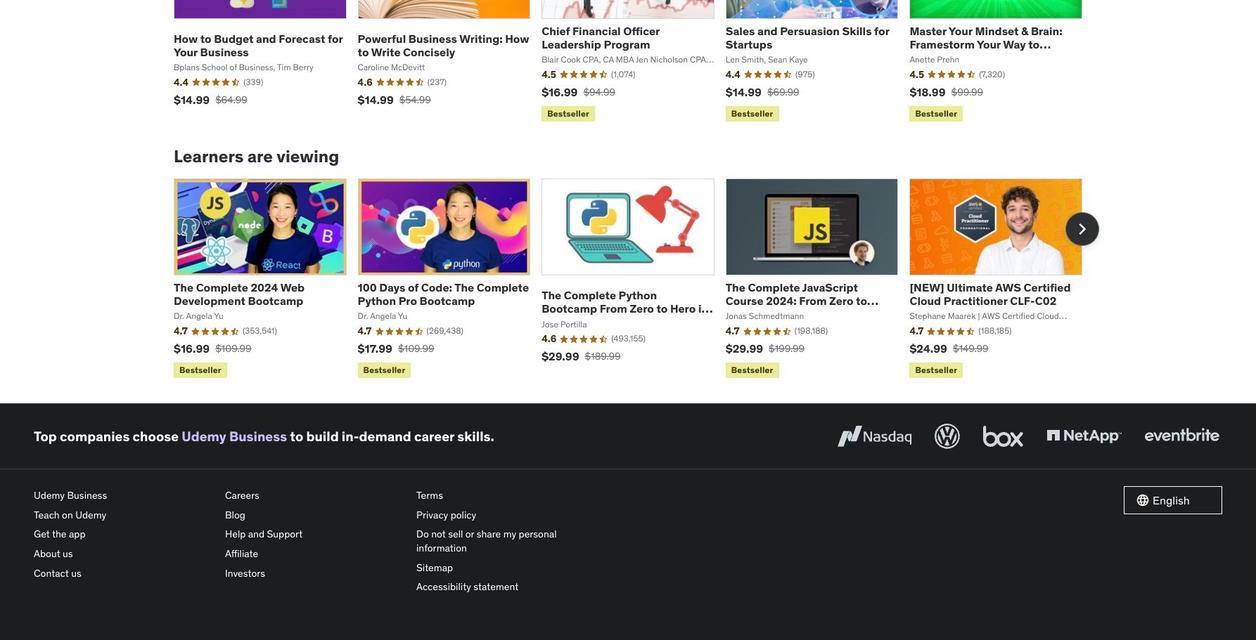Task type: vqa. For each thing, say whether or not it's contained in the screenshot.
TRY PERSONAL PLAN FOR FREE link
no



Task type: describe. For each thing, give the bounding box(es) containing it.
volkswagen image
[[932, 422, 963, 453]]

nasdaq image
[[834, 422, 915, 453]]

eventbrite image
[[1142, 422, 1223, 453]]

box image
[[980, 422, 1027, 453]]

netapp image
[[1044, 422, 1125, 453]]

carousel element
[[174, 179, 1099, 381]]



Task type: locate. For each thing, give the bounding box(es) containing it.
small image
[[1136, 494, 1150, 508]]

next image
[[1071, 218, 1094, 241]]



